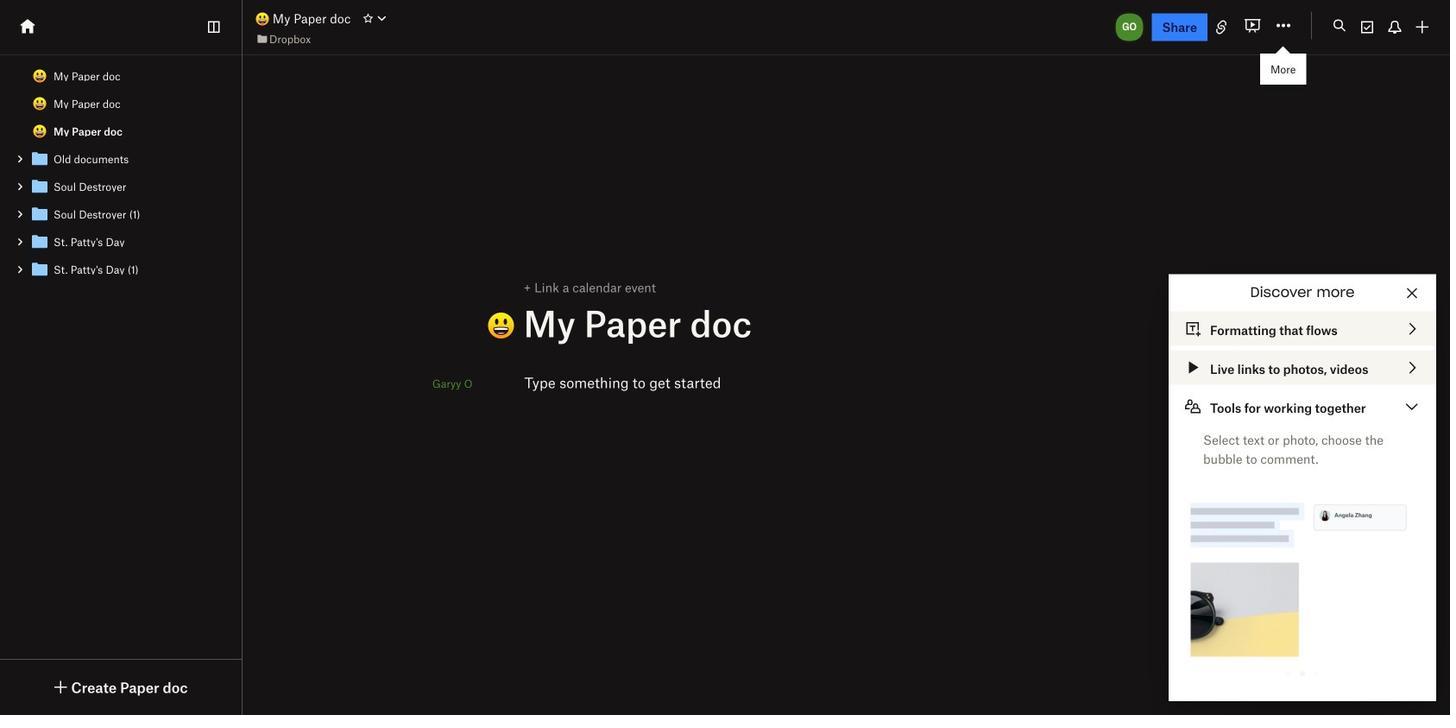 Task type: vqa. For each thing, say whether or not it's contained in the screenshot.
folder.
no



Task type: describe. For each thing, give the bounding box(es) containing it.
2 template content image from the top
[[29, 231, 50, 252]]

1 expand folder image from the top
[[14, 153, 26, 165]]

/ contents list
[[0, 62, 242, 283]]

overlay image
[[1175, 562, 1191, 578]]

expand folder image for second template content icon from the top
[[14, 236, 26, 248]]

expand folder image for 3rd template content icon
[[14, 263, 26, 275]]

1 expand folder image from the top
[[14, 208, 26, 220]]



Task type: locate. For each thing, give the bounding box(es) containing it.
3 expand folder image from the top
[[14, 263, 26, 275]]

0 vertical spatial template content image
[[29, 149, 50, 169]]

0 vertical spatial expand folder image
[[14, 153, 26, 165]]

2 vertical spatial grinning face with big eyes image
[[33, 97, 47, 111]]

1 template content image from the top
[[29, 176, 50, 197]]

2 template content image from the top
[[29, 204, 50, 225]]

expand folder image
[[14, 153, 26, 165], [14, 180, 26, 193]]

expand folder image
[[14, 208, 26, 220], [14, 236, 26, 248], [14, 263, 26, 275]]

template content image for first expand folder image from the bottom
[[29, 176, 50, 197]]

heading
[[488, 301, 1168, 345]]

0 vertical spatial expand folder image
[[14, 208, 26, 220]]

template content image
[[29, 149, 50, 169], [29, 231, 50, 252], [29, 259, 50, 280]]

1 vertical spatial grinning face with big eyes image
[[33, 69, 47, 83]]

2 vertical spatial expand folder image
[[14, 263, 26, 275]]

1 vertical spatial expand folder image
[[14, 180, 26, 193]]

2 vertical spatial template content image
[[29, 259, 50, 280]]

2 expand folder image from the top
[[14, 180, 26, 193]]

0 vertical spatial grinning face with big eyes image
[[256, 12, 269, 26]]

template content image
[[29, 176, 50, 197], [29, 204, 50, 225]]

3 template content image from the top
[[29, 259, 50, 280]]

grinning face with big eyes image
[[256, 12, 269, 26], [33, 69, 47, 83], [33, 97, 47, 111]]

1 vertical spatial expand folder image
[[14, 236, 26, 248]]

0 vertical spatial template content image
[[29, 176, 50, 197]]

1 vertical spatial template content image
[[29, 231, 50, 252]]

previous image
[[1175, 562, 1191, 578]]

1 vertical spatial template content image
[[29, 204, 50, 225]]

2 expand folder image from the top
[[14, 236, 26, 248]]

grinning face with big eyes image
[[33, 124, 47, 138]]

1 template content image from the top
[[29, 149, 50, 169]]

template content image for 1st expand folder icon from the top
[[29, 204, 50, 225]]



